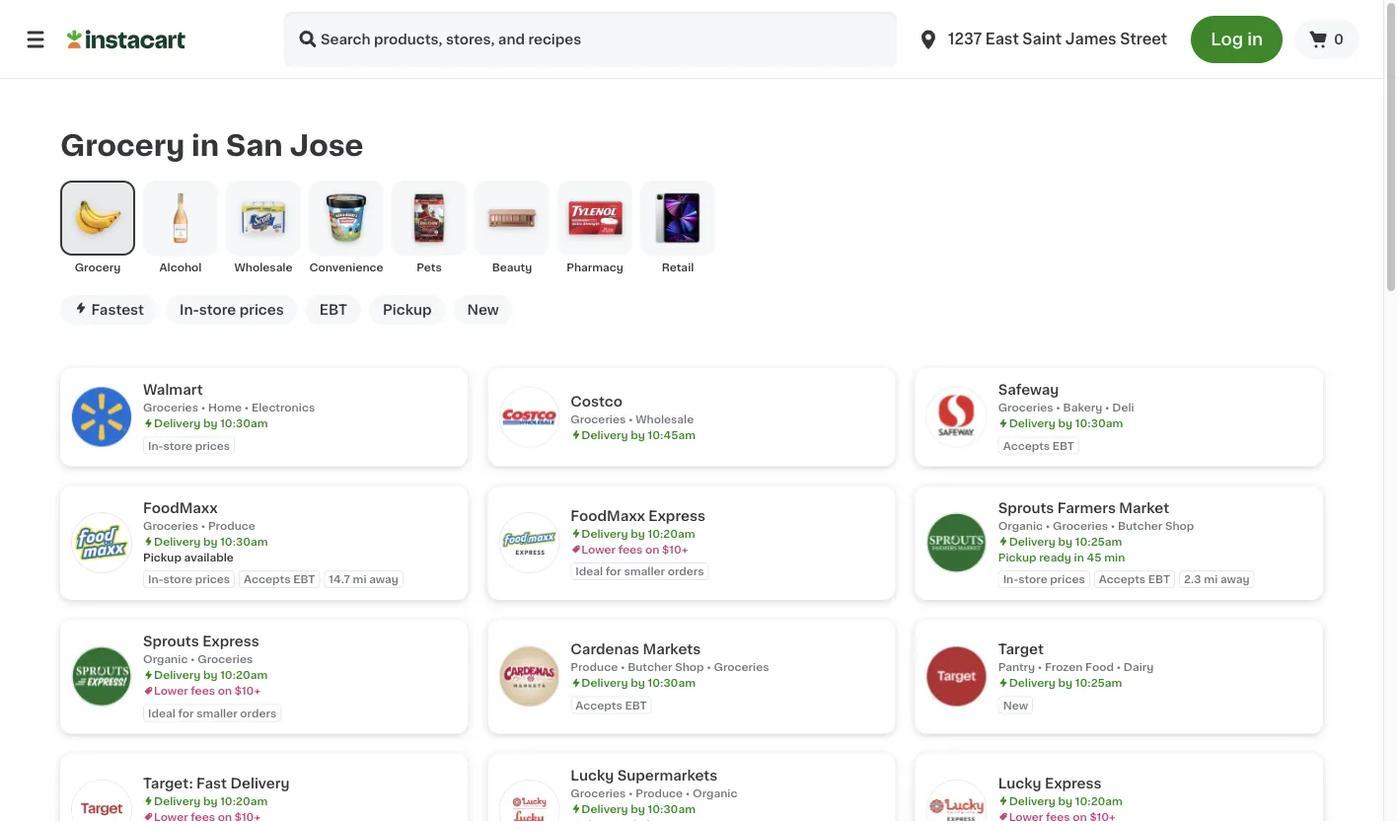 Task type: locate. For each thing, give the bounding box(es) containing it.
delivery by 10:30am down bakery
[[1009, 418, 1124, 429]]

1 vertical spatial orders
[[240, 708, 277, 718]]

1 horizontal spatial orders
[[668, 566, 704, 577]]

2 horizontal spatial organic
[[999, 520, 1043, 531]]

away right 2.3
[[1221, 574, 1250, 585]]

1 horizontal spatial butcher
[[1118, 520, 1163, 531]]

pickup left available at the left of the page
[[143, 552, 182, 563]]

1 horizontal spatial organic
[[693, 788, 738, 798]]

lower down 'sprouts express organic • groceries'
[[154, 685, 188, 696]]

prices down pickup ready in 45 min
[[1051, 574, 1086, 585]]

0 horizontal spatial sprouts
[[143, 635, 199, 648]]

store down alcohol
[[199, 303, 236, 317]]

foodmaxx express
[[571, 509, 706, 523]]

target pantry • frozen food • dairy
[[999, 642, 1154, 673]]

in-store prices button
[[166, 295, 298, 325]]

grocery for grocery in san jose
[[60, 131, 185, 159]]

prices
[[240, 303, 284, 317], [195, 440, 230, 451], [195, 574, 230, 585], [1051, 574, 1086, 585]]

convenience
[[309, 262, 384, 273]]

organic up "ready"
[[999, 520, 1043, 531]]

accepts down safeway
[[1004, 440, 1050, 451]]

express for sprouts express organic • groceries
[[202, 635, 259, 648]]

10:30am for safeway
[[1076, 418, 1124, 429]]

new down pantry at bottom right
[[1004, 700, 1029, 711]]

by down the cardenas markets produce • butcher shop • groceries
[[631, 678, 645, 688]]

for down foodmaxx express at the bottom of page
[[606, 566, 622, 577]]

0 vertical spatial express
[[649, 509, 706, 523]]

0 vertical spatial sprouts
[[999, 501, 1055, 515]]

10:25am
[[1076, 536, 1123, 547], [1076, 678, 1123, 688]]

foodmaxx groceries • produce
[[143, 501, 255, 531]]

0 vertical spatial grocery
[[60, 131, 185, 159]]

delivery by 10:20am for foodmaxx
[[582, 528, 695, 539]]

10:20am
[[648, 528, 695, 539], [220, 670, 268, 680], [220, 795, 268, 806], [1076, 795, 1123, 806]]

in- down pickup ready in 45 min
[[1004, 574, 1019, 585]]

14.7
[[329, 574, 350, 585]]

1 horizontal spatial sprouts
[[999, 501, 1055, 515]]

smaller down 'sprouts express organic • groceries'
[[197, 708, 238, 718]]

ideal
[[576, 566, 603, 577], [148, 708, 176, 718]]

delivery down lucky express
[[1009, 795, 1056, 806]]

new
[[467, 303, 499, 317], [1004, 700, 1029, 711]]

grocery for grocery
[[75, 262, 121, 273]]

0 horizontal spatial ideal
[[148, 708, 176, 718]]

0 horizontal spatial pickup
[[143, 552, 182, 563]]

ebt inside button
[[320, 303, 347, 317]]

pickup ready in 45 min
[[999, 552, 1126, 563]]

in- down alcohol
[[180, 303, 199, 317]]

delivery
[[154, 418, 201, 429], [1009, 418, 1056, 429], [582, 429, 628, 440], [582, 528, 628, 539], [154, 536, 201, 547], [1009, 536, 1056, 547], [154, 670, 201, 680], [582, 678, 628, 688], [1009, 678, 1056, 688], [230, 776, 290, 790], [154, 795, 201, 806], [1009, 795, 1056, 806], [582, 803, 628, 814]]

sprouts inside the sprouts farmers market organic • groceries • butcher shop
[[999, 501, 1055, 515]]

accepts ebt down min
[[1099, 574, 1171, 585]]

sprouts inside 'sprouts express organic • groceries'
[[143, 635, 199, 648]]

in-
[[180, 303, 199, 317], [148, 440, 163, 451], [148, 574, 163, 585], [1004, 574, 1019, 585]]

1 horizontal spatial produce
[[571, 662, 618, 673]]

accepts ebt down cardenas
[[576, 700, 647, 711]]

10:30am down home
[[220, 418, 268, 429]]

fees down 'sprouts express organic • groceries'
[[191, 685, 215, 696]]

0 horizontal spatial butcher
[[628, 662, 673, 673]]

delivery by 10:25am up pickup ready in 45 min
[[1009, 536, 1123, 547]]

accepts down cardenas
[[576, 700, 623, 711]]

sprouts for sprouts express
[[143, 635, 199, 648]]

in-store prices inside button
[[180, 303, 284, 317]]

organic
[[999, 520, 1043, 531], [143, 654, 188, 665], [693, 788, 738, 798]]

0 vertical spatial ideal
[[576, 566, 603, 577]]

0 horizontal spatial lower fees on $10+
[[154, 685, 261, 696]]

• inside 'sprouts express organic • groceries'
[[191, 654, 195, 665]]

on
[[646, 544, 660, 555], [218, 685, 232, 696]]

1 horizontal spatial pickup
[[383, 303, 432, 317]]

1 horizontal spatial wholesale
[[636, 414, 694, 425]]

0 horizontal spatial mi
[[353, 574, 367, 585]]

mi right 14.7
[[353, 574, 367, 585]]

2 vertical spatial in
[[1075, 552, 1085, 563]]

in-store prices
[[180, 303, 284, 317], [148, 440, 230, 451], [148, 574, 230, 585], [1004, 574, 1086, 585]]

wholesale up 10:45am
[[636, 414, 694, 425]]

0 horizontal spatial orders
[[240, 708, 277, 718]]

organic down the supermarkets
[[693, 788, 738, 798]]

farmers
[[1058, 501, 1116, 515]]

0 horizontal spatial lucky
[[571, 768, 614, 782]]

2 mi from the left
[[1205, 574, 1218, 585]]

1 vertical spatial smaller
[[197, 708, 238, 718]]

produce down cardenas
[[571, 662, 618, 673]]

in left 45
[[1075, 552, 1085, 563]]

1 horizontal spatial new
[[1004, 700, 1029, 711]]

ebt
[[320, 303, 347, 317], [1053, 440, 1075, 451], [293, 574, 315, 585], [1149, 574, 1171, 585], [625, 700, 647, 711]]

0 vertical spatial ideal for smaller orders
[[576, 566, 704, 577]]

$10+ down foodmaxx express at the bottom of page
[[662, 544, 689, 555]]

0 horizontal spatial on
[[218, 685, 232, 696]]

0 horizontal spatial wholesale
[[234, 262, 293, 273]]

2 vertical spatial organic
[[693, 788, 738, 798]]

orders down foodmaxx express at the bottom of page
[[668, 566, 704, 577]]

new down "beauty"
[[467, 303, 499, 317]]

ideal for smaller orders down foodmaxx express at the bottom of page
[[576, 566, 704, 577]]

delivery by 10:20am down fast
[[154, 795, 268, 806]]

butcher
[[1118, 520, 1163, 531], [628, 662, 673, 673]]

10:25am down food
[[1076, 678, 1123, 688]]

in
[[1248, 31, 1264, 48], [192, 131, 219, 159], [1075, 552, 1085, 563]]

frozen
[[1045, 662, 1083, 673]]

1 vertical spatial in
[[192, 131, 219, 159]]

groceries inside costco groceries • wholesale
[[571, 414, 626, 425]]

grocery
[[60, 131, 185, 159], [75, 262, 121, 273]]

delivery by 10:30am for walmart
[[154, 418, 268, 429]]

1 horizontal spatial lucky
[[999, 776, 1042, 790]]

bakery
[[1064, 402, 1103, 413]]

groceries inside foodmaxx groceries • produce
[[143, 520, 198, 531]]

0 vertical spatial on
[[646, 544, 660, 555]]

10:30am down the cardenas markets produce • butcher shop • groceries
[[648, 678, 696, 688]]

delivery by 10:20am for target:
[[154, 795, 268, 806]]

in right log
[[1248, 31, 1264, 48]]

0 vertical spatial shop
[[1166, 520, 1195, 531]]

ideal for smaller orders down 'sprouts express organic • groceries'
[[148, 708, 277, 718]]

by down frozen
[[1059, 678, 1073, 688]]

•
[[201, 402, 206, 413], [245, 402, 249, 413], [1056, 402, 1061, 413], [1106, 402, 1110, 413], [629, 414, 633, 425], [201, 520, 206, 531], [1046, 520, 1051, 531], [1111, 520, 1116, 531], [191, 654, 195, 665], [621, 662, 625, 673], [707, 662, 712, 673], [1038, 662, 1043, 673], [1117, 662, 1121, 673], [629, 788, 633, 798], [686, 788, 690, 798]]

10:20am down lucky express
[[1076, 795, 1123, 806]]

0 horizontal spatial produce
[[208, 520, 255, 531]]

produce inside lucky supermarkets groceries • produce • organic
[[636, 788, 683, 798]]

butcher down market
[[1118, 520, 1163, 531]]

target:
[[143, 776, 193, 790]]

ebt down convenience
[[320, 303, 347, 317]]

ideal up target:
[[148, 708, 176, 718]]

14.7 mi away
[[329, 574, 399, 585]]

lucky for lucky supermarkets groceries • produce • organic
[[571, 768, 614, 782]]

2 horizontal spatial produce
[[636, 788, 683, 798]]

in inside button
[[1248, 31, 1264, 48]]

0 vertical spatial in
[[1248, 31, 1264, 48]]

0 vertical spatial lower fees on $10+
[[582, 544, 689, 555]]

foodmaxx right foodmaxx express image
[[571, 509, 645, 523]]

0 vertical spatial organic
[[999, 520, 1043, 531]]

0 vertical spatial smaller
[[624, 566, 665, 577]]

1 mi from the left
[[353, 574, 367, 585]]

markets
[[643, 642, 701, 656]]

1 horizontal spatial lower
[[582, 544, 616, 555]]

10:30am
[[220, 418, 268, 429], [1076, 418, 1124, 429], [220, 536, 268, 547], [648, 678, 696, 688], [648, 803, 696, 814]]

produce up available at the left of the page
[[208, 520, 255, 531]]

0 horizontal spatial fees
[[191, 685, 215, 696]]

1 horizontal spatial foodmaxx
[[571, 509, 645, 523]]

1 10:25am from the top
[[1076, 536, 1123, 547]]

1 away from the left
[[369, 574, 399, 585]]

organic inside 'sprouts express organic • groceries'
[[143, 654, 188, 665]]

1 horizontal spatial express
[[649, 509, 706, 523]]

prices left ebt button
[[240, 303, 284, 317]]

1 horizontal spatial in
[[1075, 552, 1085, 563]]

delivery by 10:25am
[[1009, 536, 1123, 547], [1009, 678, 1123, 688]]

mi
[[353, 574, 367, 585], [1205, 574, 1218, 585]]

1 vertical spatial $10+
[[235, 685, 261, 696]]

safeway
[[999, 383, 1059, 397]]

1 vertical spatial butcher
[[628, 662, 673, 673]]

prices down available at the left of the page
[[195, 574, 230, 585]]

retail
[[662, 262, 694, 273]]

delivery right fast
[[230, 776, 290, 790]]

log in button
[[1192, 16, 1283, 63]]

ideal for smaller orders
[[576, 566, 704, 577], [148, 708, 277, 718]]

0 vertical spatial new
[[467, 303, 499, 317]]

lucky supermarkets groceries • produce • organic
[[571, 768, 738, 798]]

lucky
[[571, 768, 614, 782], [999, 776, 1042, 790]]

0 horizontal spatial new
[[467, 303, 499, 317]]

grocery up grocery 'button' at the left of the page
[[60, 131, 185, 159]]

45
[[1087, 552, 1102, 563]]

1 horizontal spatial smaller
[[624, 566, 665, 577]]

produce
[[208, 520, 255, 531], [571, 662, 618, 673], [636, 788, 683, 798]]

0 horizontal spatial organic
[[143, 654, 188, 665]]

wholesale inside costco groceries • wholesale
[[636, 414, 694, 425]]

lower down foodmaxx express at the bottom of page
[[582, 544, 616, 555]]

0 vertical spatial for
[[606, 566, 622, 577]]

10:30am down bakery
[[1076, 418, 1124, 429]]

ebt button
[[306, 295, 361, 325]]

2 vertical spatial produce
[[636, 788, 683, 798]]

2 away from the left
[[1221, 574, 1250, 585]]

• inside costco groceries • wholesale
[[629, 414, 633, 425]]

accepts
[[1004, 440, 1050, 451], [244, 574, 291, 585], [1099, 574, 1146, 585], [576, 700, 623, 711]]

1 vertical spatial organic
[[143, 654, 188, 665]]

1 vertical spatial shop
[[675, 662, 704, 673]]

pickup down pets
[[383, 303, 432, 317]]

None search field
[[284, 12, 897, 67]]

1 vertical spatial ideal
[[148, 708, 176, 718]]

1 vertical spatial grocery
[[75, 262, 121, 273]]

0 vertical spatial 10:25am
[[1076, 536, 1123, 547]]

in-store prices down home
[[148, 440, 230, 451]]

electronics
[[252, 402, 315, 413]]

express inside 'sprouts express organic • groceries'
[[202, 635, 259, 648]]

by up pickup ready in 45 min
[[1059, 536, 1073, 547]]

pickup inside button
[[383, 303, 432, 317]]

1 vertical spatial sprouts
[[143, 635, 199, 648]]

fees
[[619, 544, 643, 555], [191, 685, 215, 696]]

1 vertical spatial express
[[202, 635, 259, 648]]

groceries
[[143, 402, 198, 413], [999, 402, 1054, 413], [571, 414, 626, 425], [143, 520, 198, 531], [1053, 520, 1108, 531], [198, 654, 253, 665], [714, 662, 769, 673], [571, 788, 626, 798]]

0 vertical spatial delivery by 10:25am
[[1009, 536, 1123, 547]]

foodmaxx
[[143, 501, 218, 515], [571, 509, 645, 523]]

for
[[606, 566, 622, 577], [178, 708, 194, 718]]

0 horizontal spatial away
[[369, 574, 399, 585]]

james
[[1066, 32, 1117, 46]]

delivery down pantry at bottom right
[[1009, 678, 1056, 688]]

0 horizontal spatial smaller
[[197, 708, 238, 718]]

fees down foodmaxx express at the bottom of page
[[619, 544, 643, 555]]

dairy
[[1124, 662, 1154, 673]]

mi for sprouts farmers market
[[1205, 574, 1218, 585]]

target image
[[928, 647, 987, 706]]

lucky inside lucky supermarkets groceries • produce • organic
[[571, 768, 614, 782]]

0 horizontal spatial for
[[178, 708, 194, 718]]

0 horizontal spatial in
[[192, 131, 219, 159]]

lucky right the lucky express 'image'
[[999, 776, 1042, 790]]

wholesale inside button
[[234, 262, 293, 273]]

on down foodmaxx express at the bottom of page
[[646, 544, 660, 555]]

lower fees on $10+ down foodmaxx express at the bottom of page
[[582, 544, 689, 555]]

2 horizontal spatial express
[[1045, 776, 1102, 790]]

1 vertical spatial new
[[1004, 700, 1029, 711]]

1 horizontal spatial mi
[[1205, 574, 1218, 585]]

0 horizontal spatial lower
[[154, 685, 188, 696]]

lucky supermarkets image
[[500, 781, 559, 821]]

2.3
[[1184, 574, 1202, 585]]

0 vertical spatial lower
[[582, 544, 616, 555]]

0 horizontal spatial ideal for smaller orders
[[148, 708, 277, 718]]

smaller
[[624, 566, 665, 577], [197, 708, 238, 718]]

in for log
[[1248, 31, 1264, 48]]

10:25am up 45
[[1076, 536, 1123, 547]]

delivery by 10:20am down 'sprouts express organic • groceries'
[[154, 670, 268, 680]]

2 1237 east saint james street button from the left
[[917, 12, 1168, 67]]

delivery up pickup available
[[154, 536, 201, 547]]

2 vertical spatial express
[[1045, 776, 1102, 790]]

foodmaxx express image
[[500, 513, 559, 573]]

1 horizontal spatial away
[[1221, 574, 1250, 585]]

by down home
[[203, 418, 218, 429]]

away right 14.7
[[369, 574, 399, 585]]

delivery by 10:30am down home
[[154, 418, 268, 429]]

sprouts farmers market image
[[928, 513, 987, 573]]

in left the san at the left
[[192, 131, 219, 159]]

1 vertical spatial produce
[[571, 662, 618, 673]]

0 vertical spatial wholesale
[[234, 262, 293, 273]]

foodmaxx image
[[72, 513, 131, 573]]

2 horizontal spatial in
[[1248, 31, 1264, 48]]

1 vertical spatial wholesale
[[636, 414, 694, 425]]

1 delivery by 10:25am from the top
[[1009, 536, 1123, 547]]

costco groceries • wholesale
[[571, 394, 694, 425]]

lower fees on $10+
[[582, 544, 689, 555], [154, 685, 261, 696]]

0 vertical spatial $10+
[[662, 544, 689, 555]]

convenience button
[[309, 180, 384, 275]]

0 vertical spatial butcher
[[1118, 520, 1163, 531]]

0 vertical spatial produce
[[208, 520, 255, 531]]

foodmaxx for express
[[571, 509, 645, 523]]

in- down pickup available
[[148, 574, 163, 585]]

1 vertical spatial fees
[[191, 685, 215, 696]]

beauty button
[[475, 180, 550, 275]]

1 vertical spatial 10:25am
[[1076, 678, 1123, 688]]

2 horizontal spatial pickup
[[999, 552, 1037, 563]]

1 horizontal spatial ideal
[[576, 566, 603, 577]]

delivery down target:
[[154, 795, 201, 806]]

orders
[[668, 566, 704, 577], [240, 708, 277, 718]]

grocery inside 'button'
[[75, 262, 121, 273]]

ebt left 14.7
[[293, 574, 315, 585]]

sprouts
[[999, 501, 1055, 515], [143, 635, 199, 648]]

10:20am down foodmaxx express at the bottom of page
[[648, 528, 695, 539]]

$10+ down 'sprouts express organic • groceries'
[[235, 685, 261, 696]]

deli
[[1113, 402, 1135, 413]]

1 horizontal spatial $10+
[[662, 544, 689, 555]]

delivery by 10:30am down the cardenas markets produce • butcher shop • groceries
[[582, 678, 696, 688]]

accepts ebt
[[1004, 440, 1075, 451], [244, 574, 315, 585], [1099, 574, 1171, 585], [576, 700, 647, 711]]

lucky right 'lucky supermarkets' image
[[571, 768, 614, 782]]

delivery by 10:20am down lucky express
[[1009, 795, 1123, 806]]

organic right sprouts express image
[[143, 654, 188, 665]]

0 horizontal spatial express
[[202, 635, 259, 648]]

express
[[649, 509, 706, 523], [202, 635, 259, 648], [1045, 776, 1102, 790]]

smaller down foodmaxx express at the bottom of page
[[624, 566, 665, 577]]

store inside "in-store prices" button
[[199, 303, 236, 317]]

foodmaxx inside foodmaxx groceries • produce
[[143, 501, 218, 515]]

shop down market
[[1166, 520, 1195, 531]]

sprouts up "ready"
[[999, 501, 1055, 515]]

0 horizontal spatial shop
[[675, 662, 704, 673]]

ideal right foodmaxx express image
[[576, 566, 603, 577]]

1 horizontal spatial fees
[[619, 544, 643, 555]]

foodmaxx for groceries
[[143, 501, 218, 515]]

grocery up fastest button
[[75, 262, 121, 273]]

store
[[199, 303, 236, 317], [163, 440, 192, 451], [163, 574, 192, 585], [1019, 574, 1048, 585]]

1237 east saint james street button
[[905, 12, 1180, 67], [917, 12, 1168, 67]]

lucky express
[[999, 776, 1102, 790]]

shop down markets
[[675, 662, 704, 673]]

1 vertical spatial lower fees on $10+
[[154, 685, 261, 696]]

by down 'sprouts express organic • groceries'
[[203, 670, 218, 680]]

grocery in san jose main content
[[0, 79, 1384, 821]]

walmart image
[[72, 388, 131, 447]]

delivery down foodmaxx express at the bottom of page
[[582, 528, 628, 539]]

mi right 2.3
[[1205, 574, 1218, 585]]

jose
[[290, 131, 364, 159]]

1 vertical spatial delivery by 10:25am
[[1009, 678, 1123, 688]]

produce inside the cardenas markets produce • butcher shop • groceries
[[571, 662, 618, 673]]

wholesale up "in-store prices" button
[[234, 262, 293, 273]]

new inside button
[[467, 303, 499, 317]]

wholesale
[[234, 262, 293, 273], [636, 414, 694, 425]]

0 horizontal spatial foodmaxx
[[143, 501, 218, 515]]



Task type: describe. For each thing, give the bounding box(es) containing it.
pharmacy button
[[558, 180, 633, 275]]

in- down the walmart on the top
[[148, 440, 163, 451]]

delivery by 10:45am
[[582, 429, 696, 440]]

0 horizontal spatial $10+
[[235, 685, 261, 696]]

in-store prices down pickup available
[[148, 574, 230, 585]]

2.3 mi away
[[1184, 574, 1250, 585]]

delivery down 'sprouts express organic • groceries'
[[154, 670, 201, 680]]

target: fast delivery image
[[72, 781, 131, 821]]

sprouts express image
[[72, 647, 131, 706]]

delivery down the walmart on the top
[[154, 418, 201, 429]]

by down lucky express
[[1059, 795, 1073, 806]]

food
[[1086, 662, 1114, 673]]

by down bakery
[[1059, 418, 1073, 429]]

safeway groceries • bakery • deli
[[999, 383, 1135, 413]]

express for lucky express
[[1045, 776, 1102, 790]]

Search field
[[284, 12, 897, 67]]

in for grocery
[[192, 131, 219, 159]]

shop inside the cardenas markets produce • butcher shop • groceries
[[675, 662, 704, 673]]

1 vertical spatial for
[[178, 708, 194, 718]]

fast
[[197, 776, 227, 790]]

pharmacy
[[567, 262, 624, 273]]

in-store prices down "ready"
[[1004, 574, 1086, 585]]

2 10:25am from the top
[[1076, 678, 1123, 688]]

1 1237 east saint james street button from the left
[[905, 12, 1180, 67]]

cardenas markets image
[[500, 647, 559, 706]]

delivery by 10:20am for lucky
[[1009, 795, 1123, 806]]

street
[[1121, 32, 1168, 46]]

alcohol button
[[143, 180, 218, 275]]

costco image
[[500, 388, 559, 447]]

0 vertical spatial fees
[[619, 544, 643, 555]]

10:20am for target: fast delivery
[[220, 795, 268, 806]]

delivery by 10:30am for safeway
[[1009, 418, 1124, 429]]

pickup available
[[143, 552, 234, 563]]

ebt down bakery
[[1053, 440, 1075, 451]]

1237 east saint james street
[[949, 32, 1168, 46]]

walmart groceries • home • electronics
[[143, 383, 315, 413]]

san
[[226, 131, 283, 159]]

away for foodmaxx
[[369, 574, 399, 585]]

delivery down safeway
[[1009, 418, 1056, 429]]

ebt down the cardenas markets produce • butcher shop • groceries
[[625, 700, 647, 711]]

target: fast delivery
[[143, 776, 290, 790]]

supermarkets
[[618, 768, 718, 782]]

lucky express image
[[928, 781, 987, 821]]

cardenas
[[571, 642, 640, 656]]

home
[[208, 402, 242, 413]]

grocery in san jose
[[60, 131, 364, 159]]

store down the walmart on the top
[[163, 440, 192, 451]]

retail button
[[641, 180, 716, 275]]

accepts down min
[[1099, 574, 1146, 585]]

pickup for pickup available
[[143, 552, 182, 563]]

10:30am for walmart
[[220, 418, 268, 429]]

• inside foodmaxx groceries • produce
[[201, 520, 206, 531]]

in- inside "in-store prices" button
[[180, 303, 199, 317]]

1 vertical spatial lower
[[154, 685, 188, 696]]

1 horizontal spatial on
[[646, 544, 660, 555]]

delivery down the 'costco'
[[582, 429, 628, 440]]

10:30am up available at the left of the page
[[220, 536, 268, 547]]

by down lucky supermarkets groceries • produce • organic
[[631, 803, 645, 814]]

groceries inside safeway groceries • bakery • deli
[[999, 402, 1054, 413]]

pantry
[[999, 662, 1036, 673]]

store down "ready"
[[1019, 574, 1048, 585]]

prices inside button
[[240, 303, 284, 317]]

10:30am down lucky supermarkets groceries • produce • organic
[[648, 803, 696, 814]]

fastest
[[91, 303, 144, 317]]

1 horizontal spatial ideal for smaller orders
[[576, 566, 704, 577]]

alcohol
[[159, 262, 202, 273]]

walmart
[[143, 383, 203, 397]]

10:20am down 'sprouts express organic • groceries'
[[220, 670, 268, 680]]

delivery up "ready"
[[1009, 536, 1056, 547]]

delivery down cardenas
[[582, 678, 628, 688]]

10:20am for lucky express
[[1076, 795, 1123, 806]]

delivery by 10:30am down lucky supermarkets groceries • produce • organic
[[582, 803, 696, 814]]

sprouts express organic • groceries
[[143, 635, 259, 665]]

target
[[999, 642, 1044, 656]]

wholesale button
[[226, 180, 301, 275]]

costco
[[571, 394, 623, 408]]

by up available at the left of the page
[[203, 536, 218, 547]]

express for foodmaxx express
[[649, 509, 706, 523]]

accepts ebt left 14.7
[[244, 574, 315, 585]]

log
[[1211, 31, 1244, 48]]

10:30am for cardenas markets
[[648, 678, 696, 688]]

1 vertical spatial ideal for smaller orders
[[148, 708, 277, 718]]

1 vertical spatial on
[[218, 685, 232, 696]]

groceries inside 'sprouts express organic • groceries'
[[198, 654, 253, 665]]

groceries inside lucky supermarkets groceries • produce • organic
[[571, 788, 626, 798]]

ebt left 2.3
[[1149, 574, 1171, 585]]

instacart logo image
[[67, 28, 186, 51]]

available
[[184, 552, 234, 563]]

produce inside foodmaxx groceries • produce
[[208, 520, 255, 531]]

10:20am for foodmaxx express
[[648, 528, 695, 539]]

groceries inside the cardenas markets produce • butcher shop • groceries
[[714, 662, 769, 673]]

beauty
[[492, 262, 532, 273]]

away for sprouts farmers market
[[1221, 574, 1250, 585]]

by down foodmaxx express at the bottom of page
[[631, 528, 645, 539]]

butcher inside the cardenas markets produce • butcher shop • groceries
[[628, 662, 673, 673]]

east
[[986, 32, 1019, 46]]

shop inside the sprouts farmers market organic • groceries • butcher shop
[[1166, 520, 1195, 531]]

new button
[[454, 295, 513, 325]]

10:45am
[[648, 429, 696, 440]]

1237
[[949, 32, 982, 46]]

pets button
[[392, 180, 467, 275]]

ready
[[1040, 552, 1072, 563]]

accepts left 14.7
[[244, 574, 291, 585]]

fastest button
[[60, 295, 158, 325]]

groceries inside the sprouts farmers market organic • groceries • butcher shop
[[1053, 520, 1108, 531]]

grocery button
[[60, 180, 135, 275]]

organic inside lucky supermarkets groceries • produce • organic
[[693, 788, 738, 798]]

prices down home
[[195, 440, 230, 451]]

lucky for lucky express
[[999, 776, 1042, 790]]

0
[[1335, 33, 1344, 46]]

pickup for pickup
[[383, 303, 432, 317]]

safeway image
[[928, 388, 987, 447]]

by down fast
[[203, 795, 218, 806]]

saint
[[1023, 32, 1062, 46]]

min
[[1105, 552, 1126, 563]]

1 horizontal spatial for
[[606, 566, 622, 577]]

cardenas markets produce • butcher shop • groceries
[[571, 642, 769, 673]]

0 button
[[1295, 20, 1360, 59]]

delivery by 10:30am for cardenas
[[582, 678, 696, 688]]

0 vertical spatial orders
[[668, 566, 704, 577]]

2 delivery by 10:25am from the top
[[1009, 678, 1123, 688]]

by down costco groceries • wholesale
[[631, 429, 645, 440]]

groceries inside 'walmart groceries • home • electronics'
[[143, 402, 198, 413]]

delivery down lucky supermarkets groceries • produce • organic
[[582, 803, 628, 814]]

pets
[[417, 262, 442, 273]]

delivery by 10:30am up available at the left of the page
[[154, 536, 268, 547]]

mi for foodmaxx
[[353, 574, 367, 585]]

market
[[1120, 501, 1170, 515]]

organic inside the sprouts farmers market organic • groceries • butcher shop
[[999, 520, 1043, 531]]

store down pickup available
[[163, 574, 192, 585]]

accepts ebt down safeway groceries • bakery • deli
[[1004, 440, 1075, 451]]

butcher inside the sprouts farmers market organic • groceries • butcher shop
[[1118, 520, 1163, 531]]

pickup button
[[369, 295, 446, 325]]

pickup for pickup ready in 45 min
[[999, 552, 1037, 563]]

sprouts for sprouts farmers market
[[999, 501, 1055, 515]]

sprouts farmers market organic • groceries • butcher shop
[[999, 501, 1195, 531]]

log in
[[1211, 31, 1264, 48]]

1 horizontal spatial lower fees on $10+
[[582, 544, 689, 555]]



Task type: vqa. For each thing, say whether or not it's contained in the screenshot.


